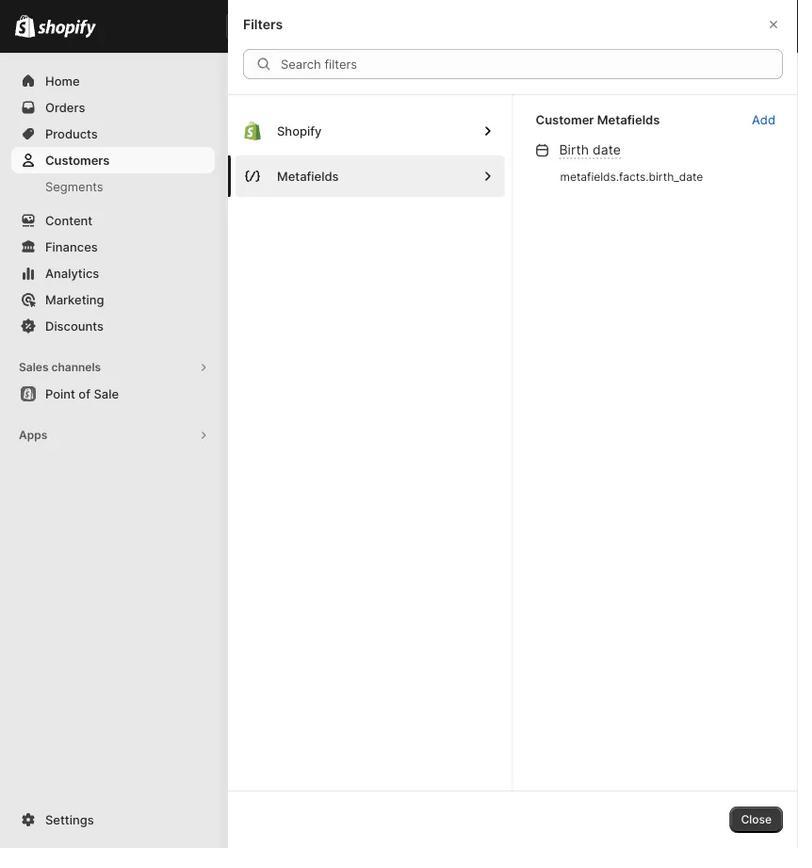 Task type: describe. For each thing, give the bounding box(es) containing it.
segments
[[45, 179, 103, 194]]

shopify
[[277, 123, 322, 138]]

discounts
[[45, 319, 104, 333]]

import button
[[597, 75, 655, 102]]

more
[[454, 540, 486, 556]]

add for add customer
[[674, 82, 696, 95]]

close
[[741, 813, 772, 827]]

filters
[[243, 16, 283, 33]]

add link
[[741, 106, 787, 133]]

apps button
[[11, 422, 215, 449]]

settings link
[[11, 807, 215, 833]]

your
[[313, 156, 339, 171]]

Search filters text field
[[281, 49, 783, 79]]

apps
[[19, 428, 47, 442]]

date
[[593, 141, 621, 157]]

0 vertical spatial customers
[[249, 77, 351, 100]]

of
[[298, 156, 310, 171]]

close button
[[730, 807, 783, 833]]

base
[[400, 156, 428, 171]]

birth date button
[[528, 140, 626, 161]]

home link
[[11, 68, 215, 94]]

home
[[45, 74, 80, 88]]

sales
[[19, 360, 49, 374]]

customers link
[[11, 147, 215, 173]]

birth date
[[559, 141, 621, 157]]



Task type: vqa. For each thing, say whether or not it's contained in the screenshot.
Products to the top
no



Task type: locate. For each thing, give the bounding box(es) containing it.
export button
[[531, 75, 589, 102]]

about
[[490, 540, 526, 556]]

subscription
[[450, 391, 517, 404]]

1 vertical spatial metafields
[[277, 169, 339, 183]]

0 vertical spatial add
[[674, 82, 696, 95]]

3 customers 100% of your customer base
[[264, 138, 428, 171]]

search button
[[226, 11, 628, 41]]

channels
[[51, 360, 101, 374]]

metafields
[[597, 112, 660, 127], [277, 169, 339, 183]]

0 horizontal spatial customers
[[45, 153, 110, 167]]

shopify image
[[38, 19, 96, 38]]

3
[[264, 138, 272, 152]]

add inside add customer button
[[674, 82, 696, 95]]

import
[[608, 82, 644, 95]]

customers
[[249, 77, 351, 100], [45, 153, 110, 167]]

1 vertical spatial add
[[752, 112, 776, 127]]

shopify button
[[236, 110, 505, 152]]

0 vertical spatial customer
[[699, 82, 750, 95]]

add inside add link
[[752, 112, 776, 127]]

search
[[257, 19, 297, 33]]

customer up add link
[[699, 82, 750, 95]]

customers
[[275, 138, 336, 152]]

add customer
[[674, 82, 750, 95]]

1 vertical spatial customer
[[342, 156, 397, 171]]

sales channels button
[[11, 354, 215, 381]]

customer
[[699, 82, 750, 95], [342, 156, 397, 171]]

metafields down customers
[[277, 169, 339, 183]]

metafields.facts.birth_date
[[560, 170, 703, 183]]

0 horizontal spatial customer
[[342, 156, 397, 171]]

birth
[[559, 141, 589, 157]]

customers up "shopify"
[[249, 77, 351, 100]]

customer down the shopify button
[[342, 156, 397, 171]]

1 horizontal spatial add
[[752, 112, 776, 127]]

learn
[[415, 540, 451, 556]]

customer
[[536, 112, 594, 127]]

discounts link
[[11, 313, 215, 339]]

metafields inside button
[[277, 169, 339, 183]]

customer inside button
[[699, 82, 750, 95]]

customers up segments
[[45, 153, 110, 167]]

1 horizontal spatial metafields
[[597, 112, 660, 127]]

1 vertical spatial customers
[[45, 153, 110, 167]]

segments link
[[11, 173, 215, 200]]

email
[[419, 391, 447, 404]]

add down add customer button
[[752, 112, 776, 127]]

100%
[[264, 156, 295, 171]]

learn more about
[[415, 540, 529, 556]]

customer inside "3 customers 100% of your customer base"
[[342, 156, 397, 171]]

0 vertical spatial metafields
[[597, 112, 660, 127]]

email subscription
[[419, 391, 517, 404]]

metafields button
[[236, 156, 505, 197]]

0 horizontal spatial metafields
[[277, 169, 339, 183]]

export
[[542, 82, 578, 95]]

add
[[674, 82, 696, 95], [752, 112, 776, 127]]

1 horizontal spatial customers
[[249, 77, 351, 100]]

add customer button
[[663, 75, 761, 102]]

settings
[[45, 812, 94, 827]]

0 horizontal spatial add
[[674, 82, 696, 95]]

add for add
[[752, 112, 776, 127]]

metafields down import button
[[597, 112, 660, 127]]

1 horizontal spatial customer
[[699, 82, 750, 95]]

customer metafields
[[536, 112, 660, 127]]

add right import
[[674, 82, 696, 95]]

sales channels
[[19, 360, 101, 374]]



